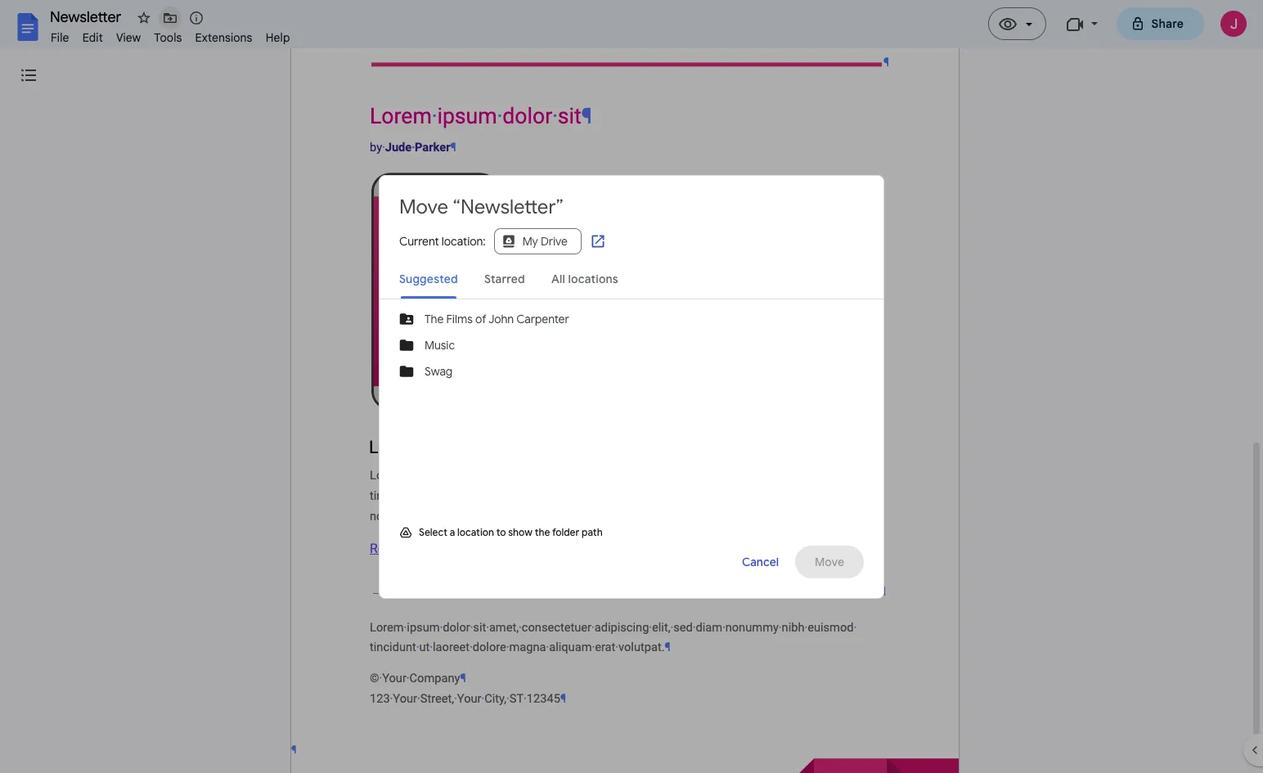 Task type: describe. For each thing, give the bounding box(es) containing it.
menu bar banner
[[0, 0, 1263, 773]]

menu bar inside menu bar banner
[[44, 21, 297, 48]]

Star checkbox
[[133, 7, 155, 29]]

share. private to only me. image
[[1130, 16, 1145, 31]]

newsletter
[[50, 8, 121, 26]]

newsletter application
[[0, 0, 1263, 773]]



Task type: locate. For each thing, give the bounding box(es) containing it.
menu bar
[[44, 21, 297, 48]]

newsletter element
[[44, 7, 1263, 32]]



Task type: vqa. For each thing, say whether or not it's contained in the screenshot.
Newsletter
yes



